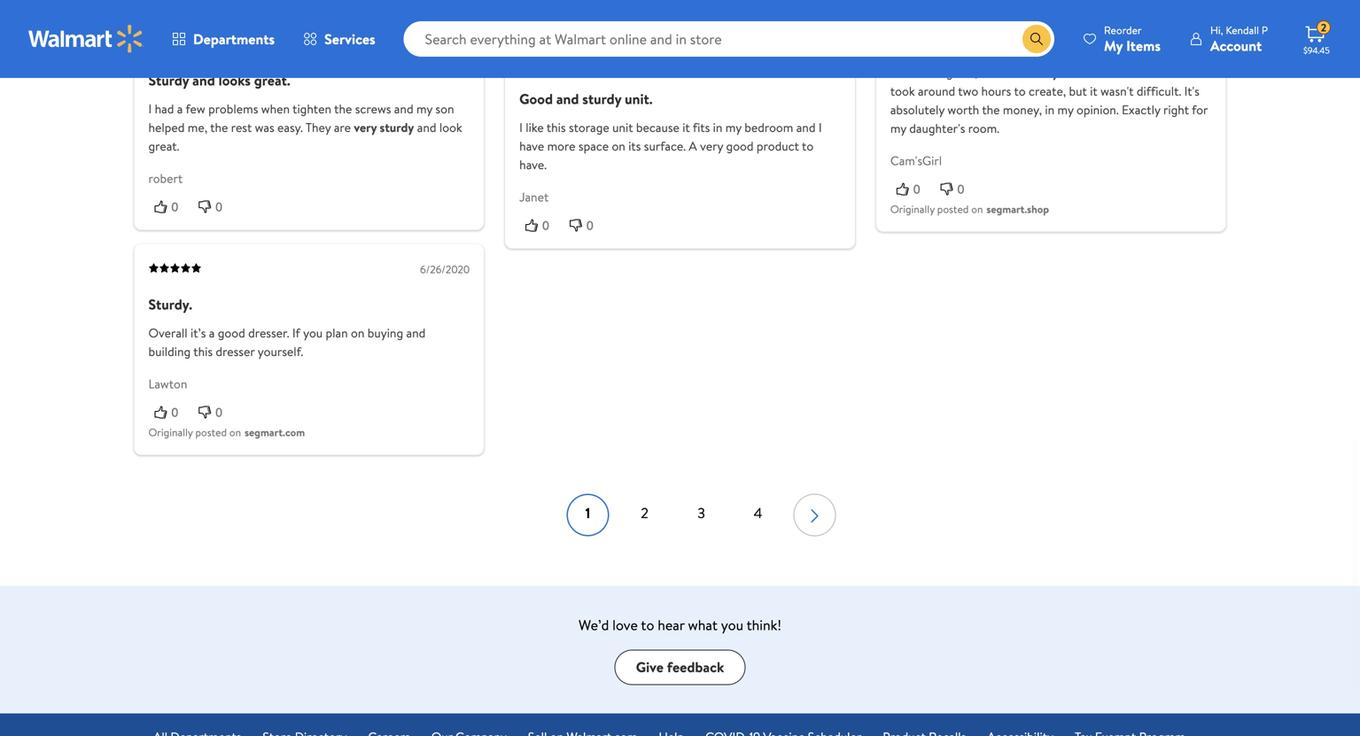 Task type: describe. For each thing, give the bounding box(es) containing it.
the inside . the drawers are slick. it took around two hours to create, but it wasn't difficult. it's absolutely worth the money, in my opinion. exactly right for my daughter's room.
[[983, 101, 1001, 118]]

0 button down me, at the top
[[193, 198, 237, 216]]

to inside i like this storage unit because it fits in my bedroom and i have more space on its surface. a very good product to have.
[[802, 138, 814, 155]]

janet
[[520, 189, 549, 206]]

they
[[306, 119, 331, 136]]

and right good
[[557, 89, 579, 109]]

it's
[[191, 325, 206, 342]]

sturdy
[[149, 71, 189, 90]]

departments button
[[158, 18, 289, 60]]

good
[[520, 89, 553, 109]]

love
[[613, 616, 638, 635]]

originally for originally posted on segmart.shop
[[891, 202, 935, 217]]

my down absolutely on the right top of the page
[[891, 120, 907, 137]]

for
[[1193, 101, 1209, 118]]

2 vertical spatial to
[[641, 616, 655, 635]]

storage
[[569, 119, 610, 136]]

right
[[1164, 101, 1190, 118]]

you inside 'overall it's a good dresser. if you plan on buying and building this dresser yourself.'
[[303, 325, 323, 342]]

p
[[1262, 23, 1269, 38]]

on left segmart.com
[[230, 425, 241, 440]]

0 horizontal spatial but
[[928, 34, 949, 54]]

0 for "0" button on top of originally posted on segmart.shop
[[958, 182, 965, 196]]

cam'sgirl
[[891, 152, 943, 169]]

it
[[1181, 64, 1189, 81]]

0 for "0" button under robert
[[172, 200, 178, 214]]

the inside . the drawers are slick. it took around two hours to create, but it wasn't difficult. it's absolutely worth the money, in my opinion. exactly right for my daughter's room.
[[1064, 64, 1084, 81]]

this inside 'overall it's a good dresser. if you plan on buying and building this dresser yourself.'
[[194, 343, 213, 360]]

.
[[1059, 64, 1062, 81]]

overall it's a good dresser. if you plan on buying and building this dresser yourself.
[[149, 325, 426, 360]]

wasn't
[[1101, 83, 1134, 100]]

it inside i like this storage unit because it fits in my bedroom and i have more space on its surface. a very good product to have.
[[683, 119, 690, 136]]

search icon image
[[1030, 32, 1044, 46]]

0 for "0" button underneath lawton
[[172, 406, 178, 420]]

my inside i like this storage unit because it fits in my bedroom and i have more space on its surface. a very good product to have.
[[726, 119, 742, 136]]

create,
[[1029, 83, 1067, 100]]

and inside i like this storage unit because it fits in my bedroom and i have more space on its surface. a very good product to have.
[[797, 119, 816, 136]]

sturdy.
[[149, 295, 192, 314]]

bedroom
[[745, 119, 794, 136]]

building
[[149, 343, 191, 360]]

helped
[[149, 119, 185, 136]]

0 horizontal spatial sturdy
[[380, 119, 414, 136]]

4 link
[[737, 494, 780, 537]]

we'd
[[579, 616, 609, 635]]

buying
[[368, 325, 404, 342]]

it inside . the drawers are slick. it took around two hours to create, but it wasn't difficult. it's absolutely worth the money, in my opinion. exactly right for my daughter's room.
[[1091, 83, 1098, 100]]

originally posted on segmart.com
[[149, 425, 305, 440]]

a
[[689, 138, 698, 155]]

it's
[[1185, 83, 1200, 100]]

arrived
[[965, 34, 1008, 54]]

opinion.
[[1077, 101, 1119, 118]]

but inside . the drawers are slick. it took around two hours to create, but it wasn't difficult. it's absolutely worth the money, in my opinion. exactly right for my daughter's room.
[[1070, 83, 1088, 100]]

around
[[919, 83, 956, 100]]

hi, kendall p account
[[1211, 23, 1269, 55]]

are inside . the drawers are slick. it took around two hours to create, but it wasn't difficult. it's absolutely worth the money, in my opinion. exactly right for my daughter's room.
[[1132, 64, 1149, 81]]

and inside 'overall it's a good dresser. if you plan on buying and building this dresser yourself.'
[[407, 325, 426, 342]]

my
[[1105, 36, 1124, 55]]

cute,
[[891, 34, 925, 54]]

chipped....
[[1012, 34, 1075, 54]]

have.
[[520, 156, 547, 173]]

have
[[520, 138, 545, 155]]

good inside 'overall it's a good dresser. if you plan on buying and building this dresser yourself.'
[[218, 325, 245, 342]]

to inside . the drawers are slick. it took around two hours to create, but it wasn't difficult. it's absolutely worth the money, in my opinion. exactly right for my daughter's room.
[[1015, 83, 1026, 100]]

walmart image
[[28, 25, 144, 53]]

look
[[440, 119, 463, 136]]

and up few
[[193, 71, 215, 90]]

posted for segmart.shop
[[938, 202, 969, 217]]

space
[[579, 138, 609, 155]]

my down create,
[[1058, 101, 1074, 118]]

because
[[636, 119, 680, 136]]

dresser
[[216, 343, 255, 360]]

6/26/2020
[[420, 262, 470, 277]]

segmart.com
[[245, 425, 305, 440]]

i like this storage unit because it fits in my bedroom and i have more space on its surface. a very good product to have.
[[520, 119, 822, 173]]

if
[[292, 325, 300, 342]]

i had a few problems when tighten the screws and my son helped me, the rest was easy. they are
[[149, 100, 454, 136]]

1
[[586, 504, 591, 523]]

originally posted on segmart.shop
[[891, 202, 1050, 217]]

. the drawers are slick. it took around two hours to create, but it wasn't difficult. it's absolutely worth the money, in my opinion. exactly right for my daughter's room.
[[891, 64, 1209, 137]]

departments
[[193, 29, 275, 49]]

0 horizontal spatial very
[[354, 119, 377, 136]]

daughter's
[[910, 120, 966, 137]]

reorder my items
[[1105, 23, 1161, 55]]

when
[[261, 100, 290, 118]]

more
[[548, 138, 576, 155]]

Search search field
[[404, 21, 1055, 57]]

exactly
[[1122, 101, 1161, 118]]

in inside . the drawers are slick. it took around two hours to create, but it wasn't difficult. it's absolutely worth the money, in my opinion. exactly right for my daughter's room.
[[1046, 101, 1055, 118]]

$94.45
[[1304, 44, 1331, 56]]

lawton
[[149, 376, 187, 393]]

what
[[688, 616, 718, 635]]

and up hours
[[981, 64, 1000, 81]]

main content containing cute, but it arrived chipped....
[[134, 0, 1227, 537]]

give feedback
[[636, 658, 725, 678]]

0 button up originally posted on segmart.com
[[193, 403, 237, 422]]

easy.
[[278, 119, 303, 136]]

0 button down cam'sgirl
[[891, 180, 935, 198]]

difficult.
[[1137, 83, 1182, 100]]

plan
[[326, 325, 348, 342]]

3
[[698, 504, 706, 523]]

2 horizontal spatial i
[[819, 119, 822, 136]]

hours
[[982, 83, 1012, 100]]

cute, but it arrived chipped....
[[891, 34, 1075, 54]]

good inside i like this storage unit because it fits in my bedroom and i have more space on its surface. a very good product to have.
[[727, 138, 754, 155]]

its
[[629, 138, 641, 155]]

tighten
[[293, 100, 332, 118]]

on inside i like this storage unit because it fits in my bedroom and i have more space on its surface. a very good product to have.
[[612, 138, 626, 155]]

1 horizontal spatial the
[[334, 100, 352, 118]]



Task type: locate. For each thing, give the bounding box(es) containing it.
1 horizontal spatial good
[[727, 138, 754, 155]]

originally for originally posted on segmart.com
[[149, 425, 193, 440]]

kendall
[[1227, 23, 1260, 38]]

great.
[[254, 71, 291, 90], [149, 138, 179, 155]]

i right bedroom
[[819, 119, 822, 136]]

0 vertical spatial good
[[727, 138, 754, 155]]

looks
[[219, 71, 251, 90]]

0 button down janet
[[520, 216, 564, 235]]

0 horizontal spatial great.
[[149, 138, 179, 155]]

feedback
[[667, 658, 725, 678]]

next page image
[[805, 502, 826, 531]]

1 vertical spatial sturdy
[[583, 89, 622, 109]]

1 horizontal spatial a
[[209, 325, 215, 342]]

2 horizontal spatial to
[[1015, 83, 1026, 100]]

0 horizontal spatial i
[[149, 100, 152, 118]]

2 the from the left
[[1064, 64, 1084, 81]]

two
[[959, 83, 979, 100]]

on inside 'overall it's a good dresser. if you plan on buying and building this dresser yourself.'
[[351, 325, 365, 342]]

3 link
[[680, 494, 723, 537]]

yourself.
[[258, 343, 303, 360]]

my inside "i had a few problems when tighten the screws and my son helped me, the rest was easy. they are"
[[417, 100, 433, 118]]

and inside "i had a few problems when tighten the screws and my son helped me, the rest was easy. they are"
[[394, 100, 414, 118]]

my right fits
[[726, 119, 742, 136]]

like
[[526, 119, 544, 136]]

originally down lawton
[[149, 425, 193, 440]]

this inside i like this storage unit because it fits in my bedroom and i have more space on its surface. a very good product to have.
[[547, 119, 566, 136]]

0 vertical spatial a
[[177, 100, 183, 118]]

problems
[[208, 100, 258, 118]]

1 vertical spatial in
[[713, 119, 723, 136]]

in inside i like this storage unit because it fits in my bedroom and i have more space on its surface. a very good product to have.
[[713, 119, 723, 136]]

surface.
[[644, 138, 686, 155]]

1 horizontal spatial in
[[1046, 101, 1055, 118]]

drawers
[[1087, 64, 1129, 81]]

i left the had
[[149, 100, 152, 118]]

great. up when
[[254, 71, 291, 90]]

are right they
[[334, 119, 351, 136]]

a inside "i had a few problems when tighten the screws and my son helped me, the rest was easy. they are"
[[177, 100, 183, 118]]

i
[[149, 100, 152, 118], [520, 119, 523, 136], [819, 119, 822, 136]]

and up 'product'
[[797, 119, 816, 136]]

i for good and sturdy unit.
[[520, 119, 523, 136]]

main content
[[134, 0, 1227, 537]]

the
[[891, 64, 910, 81], [1064, 64, 1084, 81]]

0 horizontal spatial originally
[[149, 425, 193, 440]]

i inside "i had a few problems when tighten the screws and my son helped me, the rest was easy. they are"
[[149, 100, 152, 118]]

good up dresser
[[218, 325, 245, 342]]

reorder
[[1105, 23, 1142, 38]]

sturdy up create,
[[1025, 64, 1059, 81]]

2 is from the left
[[1014, 64, 1022, 81]]

0 horizontal spatial good
[[218, 325, 245, 342]]

the right me, at the top
[[210, 119, 228, 136]]

it up opinion.
[[1091, 83, 1098, 100]]

good
[[727, 138, 754, 155], [218, 325, 245, 342]]

great. inside 'and look great.'
[[149, 138, 179, 155]]

0 for "0" button under cam'sgirl
[[914, 182, 921, 196]]

1 vertical spatial very
[[701, 138, 724, 155]]

2 up $94.45
[[1322, 20, 1327, 35]]

very inside i like this storage unit because it fits in my bedroom and i have more space on its surface. a very good product to have.
[[701, 138, 724, 155]]

the size is great, and it is sturdy
[[891, 64, 1059, 81]]

and right "buying"
[[407, 325, 426, 342]]

0 horizontal spatial posted
[[195, 425, 227, 440]]

originally
[[891, 202, 935, 217], [149, 425, 193, 440]]

0 horizontal spatial the
[[891, 64, 910, 81]]

to right 'product'
[[802, 138, 814, 155]]

it left fits
[[683, 119, 690, 136]]

items
[[1127, 36, 1161, 55]]

1 vertical spatial to
[[802, 138, 814, 155]]

sturdy
[[1025, 64, 1059, 81], [583, 89, 622, 109], [380, 119, 414, 136]]

0 for "0" button underneath space
[[587, 219, 594, 233]]

hear
[[658, 616, 685, 635]]

to right love
[[641, 616, 655, 635]]

1 horizontal spatial very
[[701, 138, 724, 155]]

0 vertical spatial are
[[1132, 64, 1149, 81]]

unit
[[613, 119, 634, 136]]

0 vertical spatial originally
[[891, 202, 935, 217]]

think!
[[747, 616, 782, 635]]

it up great,
[[952, 34, 962, 54]]

Walmart Site-Wide search field
[[404, 21, 1055, 57]]

0 horizontal spatial to
[[641, 616, 655, 635]]

0 horizontal spatial are
[[334, 119, 351, 136]]

2 link
[[624, 494, 666, 537]]

2 horizontal spatial the
[[983, 101, 1001, 118]]

0 horizontal spatial in
[[713, 119, 723, 136]]

my left son
[[417, 100, 433, 118]]

0 for "0" button under me, at the top
[[216, 200, 223, 214]]

screws
[[355, 100, 391, 118]]

0 horizontal spatial is
[[936, 64, 944, 81]]

4
[[754, 504, 763, 523]]

0 horizontal spatial you
[[303, 325, 323, 342]]

and left look on the left top of the page
[[417, 119, 437, 136]]

1 horizontal spatial you
[[722, 616, 744, 635]]

a inside 'overall it's a good dresser. if you plan on buying and building this dresser yourself.'
[[209, 325, 215, 342]]

sturdy down 'screws'
[[380, 119, 414, 136]]

1 horizontal spatial posted
[[938, 202, 969, 217]]

1 vertical spatial a
[[209, 325, 215, 342]]

product
[[757, 138, 800, 155]]

on left the segmart.shop
[[972, 202, 984, 217]]

absolutely
[[891, 101, 945, 118]]

1 the from the left
[[891, 64, 910, 81]]

to
[[1015, 83, 1026, 100], [802, 138, 814, 155], [641, 616, 655, 635]]

0 vertical spatial to
[[1015, 83, 1026, 100]]

give
[[636, 658, 664, 678]]

this up more
[[547, 119, 566, 136]]

a for sturdy.
[[209, 325, 215, 342]]

0 vertical spatial great.
[[254, 71, 291, 90]]

0 vertical spatial very
[[354, 119, 377, 136]]

0 horizontal spatial this
[[194, 343, 213, 360]]

it up hours
[[1003, 64, 1011, 81]]

1 is from the left
[[936, 64, 944, 81]]

was
[[255, 119, 275, 136]]

the down hours
[[983, 101, 1001, 118]]

good down bedroom
[[727, 138, 754, 155]]

0 button up originally posted on segmart.shop
[[935, 180, 979, 198]]

0 vertical spatial posted
[[938, 202, 969, 217]]

services button
[[289, 18, 390, 60]]

is right the size
[[936, 64, 944, 81]]

0 button
[[891, 180, 935, 198], [935, 180, 979, 198], [149, 198, 193, 216], [193, 198, 237, 216], [520, 216, 564, 235], [564, 216, 608, 235], [149, 403, 193, 422], [193, 403, 237, 422]]

1 horizontal spatial great.
[[254, 71, 291, 90]]

dresser.
[[248, 325, 289, 342]]

1 horizontal spatial is
[[1014, 64, 1022, 81]]

very down 'screws'
[[354, 119, 377, 136]]

1 horizontal spatial the
[[1064, 64, 1084, 81]]

1 vertical spatial originally
[[149, 425, 193, 440]]

1 horizontal spatial to
[[802, 138, 814, 155]]

my
[[417, 100, 433, 118], [1058, 101, 1074, 118], [726, 119, 742, 136], [891, 120, 907, 137]]

son
[[436, 100, 454, 118]]

size
[[913, 64, 933, 81]]

you right 'if'
[[303, 325, 323, 342]]

1 vertical spatial but
[[1070, 83, 1088, 100]]

1 vertical spatial this
[[194, 343, 213, 360]]

1 horizontal spatial originally
[[891, 202, 935, 217]]

0 vertical spatial in
[[1046, 101, 1055, 118]]

overall
[[149, 325, 188, 342]]

on left its
[[612, 138, 626, 155]]

i for sturdy and looks great.
[[149, 100, 152, 118]]

0 vertical spatial you
[[303, 325, 323, 342]]

give feedback button
[[615, 650, 746, 686]]

are inside "i had a few problems when tighten the screws and my son helped me, the rest was easy. they are"
[[334, 119, 351, 136]]

rest
[[231, 119, 252, 136]]

but up opinion.
[[1070, 83, 1088, 100]]

1 vertical spatial posted
[[195, 425, 227, 440]]

posted left segmart.com
[[195, 425, 227, 440]]

sturdy up storage at top
[[583, 89, 622, 109]]

1 vertical spatial great.
[[149, 138, 179, 155]]

a for sturdy and looks great.
[[177, 100, 183, 118]]

posted down cam'sgirl
[[938, 202, 969, 217]]

1 vertical spatial 2
[[641, 504, 649, 523]]

the left 'screws'
[[334, 100, 352, 118]]

the up took
[[891, 64, 910, 81]]

in right fits
[[713, 119, 723, 136]]

you right what
[[722, 616, 744, 635]]

1 link
[[567, 494, 610, 537]]

9/1/2022
[[801, 56, 841, 71]]

had
[[155, 100, 174, 118]]

0 button down robert
[[149, 198, 193, 216]]

i left like at top
[[520, 119, 523, 136]]

0 for "0" button over originally posted on segmart.com
[[216, 406, 223, 420]]

in down create,
[[1046, 101, 1055, 118]]

1 horizontal spatial sturdy
[[583, 89, 622, 109]]

a left few
[[177, 100, 183, 118]]

is up money,
[[1014, 64, 1022, 81]]

0
[[914, 182, 921, 196], [958, 182, 965, 196], [172, 200, 178, 214], [216, 200, 223, 214], [543, 219, 550, 233], [587, 219, 594, 233], [172, 406, 178, 420], [216, 406, 223, 420]]

0 button down space
[[564, 216, 608, 235]]

0 vertical spatial this
[[547, 119, 566, 136]]

on right plan on the left top of page
[[351, 325, 365, 342]]

and inside 'and look great.'
[[417, 119, 437, 136]]

2 horizontal spatial sturdy
[[1025, 64, 1059, 81]]

are left slick.
[[1132, 64, 1149, 81]]

me,
[[188, 119, 208, 136]]

1 vertical spatial are
[[334, 119, 351, 136]]

very right "a"
[[701, 138, 724, 155]]

0 vertical spatial 2
[[1322, 20, 1327, 35]]

1 vertical spatial you
[[722, 616, 744, 635]]

a right it's
[[209, 325, 215, 342]]

but right 'cute,'
[[928, 34, 949, 54]]

the
[[334, 100, 352, 118], [983, 101, 1001, 118], [210, 119, 228, 136]]

is
[[936, 64, 944, 81], [1014, 64, 1022, 81]]

1 horizontal spatial i
[[520, 119, 523, 136]]

sturdy and looks great.
[[149, 71, 291, 90]]

0 button down lawton
[[149, 403, 193, 422]]

room.
[[969, 120, 1000, 137]]

1 horizontal spatial but
[[1070, 83, 1088, 100]]

2 left 3
[[641, 504, 649, 523]]

0 horizontal spatial a
[[177, 100, 183, 118]]

account
[[1211, 36, 1263, 55]]

2 vertical spatial sturdy
[[380, 119, 414, 136]]

posted for segmart.com
[[195, 425, 227, 440]]

worth
[[948, 101, 980, 118]]

slick.
[[1152, 64, 1178, 81]]

originally down cam'sgirl
[[891, 202, 935, 217]]

the right "."
[[1064, 64, 1084, 81]]

1 horizontal spatial this
[[547, 119, 566, 136]]

robert
[[149, 170, 183, 187]]

unit.
[[625, 89, 653, 109]]

services
[[325, 29, 376, 49]]

great,
[[947, 64, 978, 81]]

0 for "0" button underneath janet
[[543, 219, 550, 233]]

0 vertical spatial but
[[928, 34, 949, 54]]

you
[[303, 325, 323, 342], [722, 616, 744, 635]]

this down it's
[[194, 343, 213, 360]]

and
[[981, 64, 1000, 81], [193, 71, 215, 90], [557, 89, 579, 109], [394, 100, 414, 118], [417, 119, 437, 136], [797, 119, 816, 136], [407, 325, 426, 342]]

few
[[186, 100, 205, 118]]

0 vertical spatial sturdy
[[1025, 64, 1059, 81]]

hi,
[[1211, 23, 1224, 38]]

0 horizontal spatial the
[[210, 119, 228, 136]]

and up very sturdy
[[394, 100, 414, 118]]

great. down helped
[[149, 138, 179, 155]]

took
[[891, 83, 916, 100]]

to up money,
[[1015, 83, 1026, 100]]

posted
[[938, 202, 969, 217], [195, 425, 227, 440]]

in
[[1046, 101, 1055, 118], [713, 119, 723, 136]]

1 horizontal spatial 2
[[1322, 20, 1327, 35]]

money,
[[1004, 101, 1043, 118]]

1 vertical spatial good
[[218, 325, 245, 342]]

good and sturdy unit.
[[520, 89, 653, 109]]

1 horizontal spatial are
[[1132, 64, 1149, 81]]

0 horizontal spatial 2
[[641, 504, 649, 523]]



Task type: vqa. For each thing, say whether or not it's contained in the screenshot.
o on the top right
no



